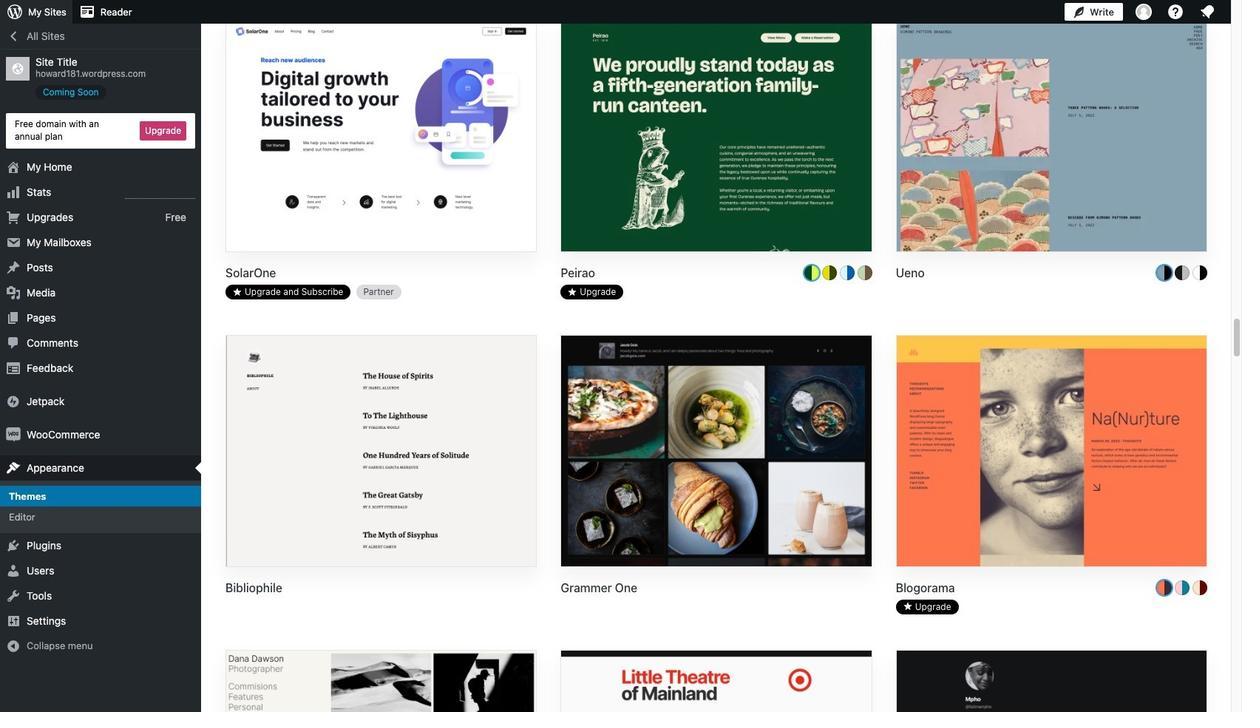 Task type: vqa. For each thing, say whether or not it's contained in the screenshot.
SPOTLIGHT LOGO
no



Task type: locate. For each thing, give the bounding box(es) containing it.
1 vertical spatial img image
[[6, 427, 21, 442]]

2 img image from the top
[[6, 427, 21, 442]]

0 vertical spatial img image
[[6, 394, 21, 409]]

ueno is a mobile-first theme suitable for any kind of blog or website. it has an opinionated default style and two alternative style variations. image
[[897, 21, 1207, 253]]

a beautifully designed blog theme displaying large typography and customizable color palettes. with a clean and modern design, blogorama offers a unique and engaging way to showcase your blog content. image
[[897, 336, 1207, 568]]

solarone is a fresh, minimal, and professional wordpress block theme. this theme is suitable for corporate business websites or agencies, freelancers and small startups. image
[[226, 21, 536, 253]]

programme is a blog theme that reverences the legendary designer massimo vignelli and his playbills for the piccolo teatro in milan. this design is suitable for programs, calendars, and announcements. image
[[562, 651, 872, 712]]

1 img image from the top
[[6, 394, 21, 409]]

peirao is a theme inspired by the pervasive use of a deep green colour painting on restaurant doors in galicia, spain. it's perfect for a restaurant whose authenticity and history are their brand. image
[[562, 21, 872, 253]]

help image
[[1167, 3, 1185, 21]]

mpho is a minimalist single column theme that draws inspiration from short-sized posts and social networks. it prioritizes the post content and author, featuring a header with the author's bio and profile picture. with its simplicity, mpho offers four style variations to suit different preferences. image
[[897, 651, 1207, 712]]

img image
[[6, 394, 21, 409], [6, 427, 21, 442]]



Task type: describe. For each thing, give the bounding box(es) containing it.
manage your notifications image
[[1199, 3, 1217, 21]]

bibliophile was designed to provide an impeccable reading experience. its header on the left sidebar adds context, while its posts and content are elegantly displayed on the right. inspired by printed books and with carefully chosen font sizes, bibliophile offers a great solution for websites across devices. the layout is user-friendly and allows for seamless navigation, making it an ideal choice for those who enjoy reading on-the-go. image
[[226, 336, 536, 568]]

dawson is a wordpress portfolio theme specifically tailored for photography. with a two column layout, the theme is ideal for those looking to build a portfolio website. additionally, dawson offers five distinct style variations, providing a wide range of aesthetic options to choose from. image
[[226, 651, 536, 712]]

highest hourly views 0 image
[[125, 189, 195, 199]]

my profile image
[[1136, 4, 1152, 20]]

bring the social media experience to your site and transform it into a repository for your photos and videos. get gramming now. image
[[562, 336, 872, 568]]



